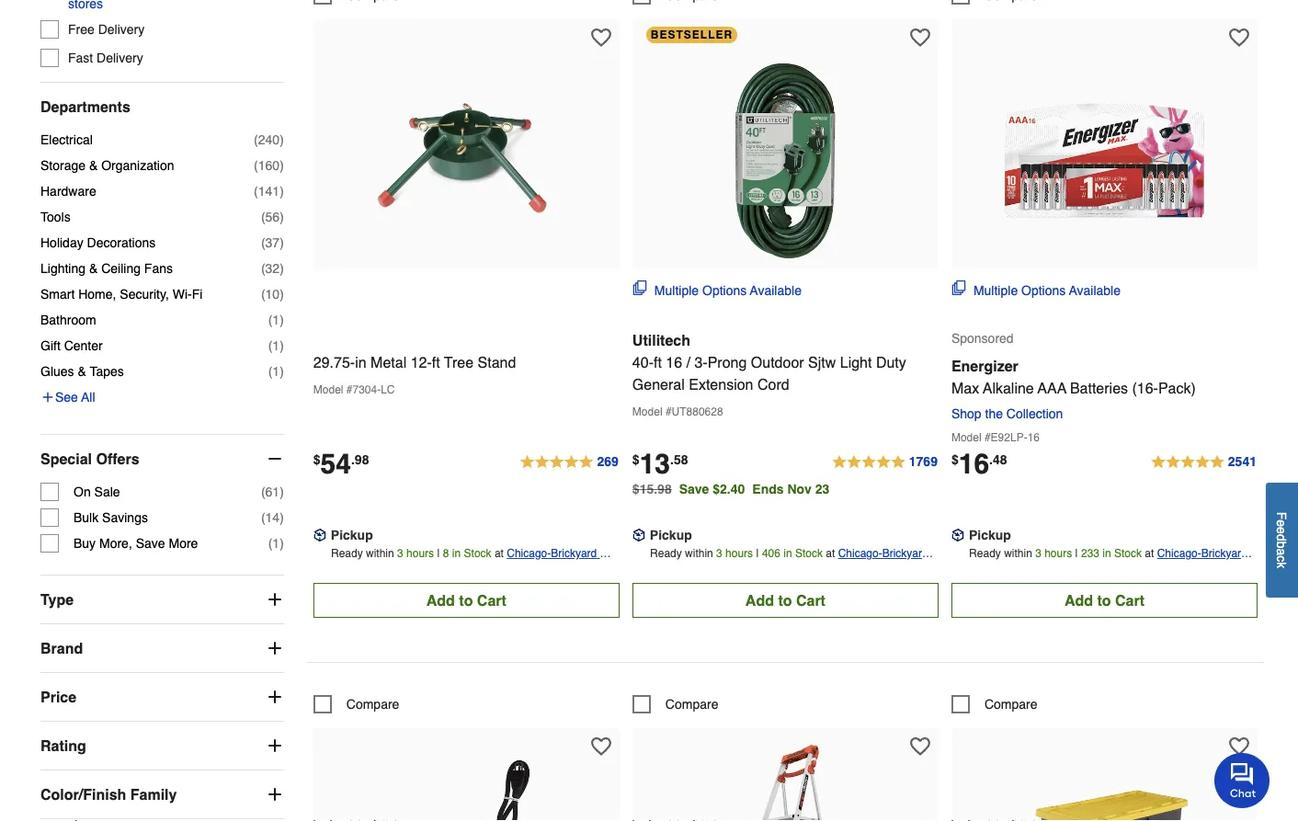 Task type: locate. For each thing, give the bounding box(es) containing it.
5 stars image containing 2541
[[1150, 452, 1258, 474]]

at right 8
[[495, 547, 504, 560]]

stock inside ready within 3 hours | 233 in stock at chicago-brickyard lowe's
[[1114, 547, 1142, 560]]

2 multiple options available from the left
[[974, 283, 1121, 298]]

3 within from the left
[[1004, 547, 1032, 560]]

3
[[397, 547, 403, 560], [716, 547, 722, 560], [1035, 547, 1042, 560]]

in inside ready within 3 hours | 233 in stock at chicago-brickyard lowe's
[[1103, 547, 1111, 560]]

1 add to cart button from the left
[[313, 583, 620, 618]]

within inside ready within 3 hours | 8 in stock at chicago-brickyard lowe's
[[366, 547, 394, 560]]

within for ready within 3 hours | 8 in stock at chicago-brickyard lowe's
[[366, 547, 394, 560]]

cart down ready within 3 hours | 8 in stock at chicago-brickyard lowe's
[[477, 592, 506, 609]]

brickyard for ready within 3 hours | 233 in stock at chicago-brickyard lowe's
[[1201, 547, 1247, 560]]

0 horizontal spatial add to cart
[[426, 592, 506, 609]]

plus image for brand
[[266, 639, 284, 658]]

$ right 269
[[632, 452, 640, 467]]

hours inside ready within 3 hours | 233 in stock at chicago-brickyard lowe's
[[1045, 547, 1072, 560]]

3 inside ready within 3 hours | 8 in stock at chicago-brickyard lowe's
[[397, 547, 403, 560]]

chicago- inside 'ready within 3 hours | 406 in stock at chicago-brickyard lowe's'
[[838, 547, 882, 560]]

3 cart from the left
[[1115, 592, 1145, 609]]

3 add to cart from the left
[[1065, 592, 1145, 609]]

2 horizontal spatial ready
[[969, 547, 1001, 560]]

) for electrical
[[280, 133, 284, 148]]

2 chicago-brickyard lowe's button from the left
[[838, 545, 939, 579]]

rating button
[[40, 722, 284, 770]]

buy
[[74, 536, 96, 551]]

( 1 ) for gift center
[[268, 339, 284, 354]]

in
[[355, 354, 367, 371], [452, 547, 461, 560], [784, 547, 792, 560], [1103, 547, 1111, 560]]

stock for 233
[[1114, 547, 1142, 560]]

2 multiple from the left
[[974, 283, 1018, 298]]

model # ut880628
[[632, 406, 723, 419]]

( for storage & organization
[[254, 159, 258, 173]]

5 stars image containing 269
[[519, 452, 620, 474]]

16 inside utilitech 40-ft 16 / 3-prong outdoor sjtw light duty general extension cord
[[666, 354, 682, 371]]

4 ) from the top
[[280, 210, 284, 225]]

0 vertical spatial #
[[346, 384, 353, 397]]

0 horizontal spatial to
[[459, 592, 473, 609]]

2 horizontal spatial to
[[1097, 592, 1111, 609]]

e up b
[[1275, 527, 1290, 534]]

plus image inside brand "button"
[[266, 639, 284, 658]]

compare for "5014300771" element
[[346, 697, 399, 712]]

at inside ready within 3 hours | 233 in stock at chicago-brickyard lowe's
[[1145, 547, 1154, 560]]

lowe's for 406
[[838, 566, 872, 579]]

( 1 ) left 29.75-
[[268, 365, 284, 379]]

5014114195 element
[[632, 695, 718, 714]]

0 horizontal spatial hours
[[406, 547, 434, 560]]

2 hours from the left
[[726, 547, 753, 560]]

( for lighting & ceiling fans
[[261, 262, 265, 276]]

options up energizer max alkaline aaa batteries (16-pack)
[[1022, 283, 1066, 298]]

3 | from the left
[[1075, 547, 1078, 560]]

aaa
[[1038, 380, 1066, 397]]

0 horizontal spatial within
[[366, 547, 394, 560]]

3 at from the left
[[1145, 547, 1154, 560]]

within inside 'ready within 3 hours | 406 in stock at chicago-brickyard lowe's'
[[685, 547, 713, 560]]

delivery down free delivery
[[97, 51, 143, 66]]

free
[[68, 23, 95, 37]]

model down general
[[632, 406, 663, 419]]

# down 29.75-
[[346, 384, 353, 397]]

1 horizontal spatial #
[[666, 406, 672, 419]]

2 ( 1 ) from the top
[[268, 339, 284, 354]]

add down the 406
[[746, 592, 774, 609]]

brand
[[40, 640, 83, 657]]

1 horizontal spatial brickyard
[[882, 547, 928, 560]]

0 vertical spatial 16
[[666, 354, 682, 371]]

0 horizontal spatial cart
[[477, 592, 506, 609]]

at inside ready within 3 hours | 8 in stock at chicago-brickyard lowe's
[[495, 547, 504, 560]]

1 cart from the left
[[477, 592, 506, 609]]

1 horizontal spatial $
[[632, 452, 640, 467]]

fast
[[68, 51, 93, 66]]

2 chicago- from the left
[[838, 547, 882, 560]]

prong
[[708, 354, 747, 371]]

1 3 from the left
[[397, 547, 403, 560]]

.98
[[351, 452, 369, 467]]

2 horizontal spatial stock
[[1114, 547, 1142, 560]]

model # e92lp-16
[[952, 431, 1040, 444]]

lowe's inside ready within 3 hours | 233 in stock at chicago-brickyard lowe's
[[1157, 566, 1191, 579]]

available up energizer max alkaline aaa batteries (16-pack)
[[1069, 283, 1121, 298]]

plus image
[[266, 688, 284, 707], [266, 786, 284, 804]]

0 horizontal spatial multiple options available
[[655, 283, 802, 298]]

hours
[[406, 547, 434, 560], [726, 547, 753, 560], [1045, 547, 1072, 560]]

$
[[313, 452, 321, 467], [632, 452, 640, 467], [952, 452, 959, 467]]

1 horizontal spatial options
[[1022, 283, 1066, 298]]

0 horizontal spatial |
[[437, 547, 440, 560]]

compare inside 5013943287 element
[[985, 697, 1038, 712]]

1 horizontal spatial chicago-
[[838, 547, 882, 560]]

1 ) from the top
[[280, 133, 284, 148]]

hours for 233
[[1045, 547, 1072, 560]]

pickup image
[[313, 529, 326, 542], [632, 529, 645, 542]]

1 chicago-brickyard lowe's button from the left
[[507, 545, 620, 579]]

( 1 )
[[268, 313, 284, 328], [268, 339, 284, 354], [268, 365, 284, 379], [268, 536, 284, 551]]

multiple
[[655, 283, 699, 298], [974, 283, 1018, 298]]

home,
[[78, 287, 116, 302]]

options for 'utilitech 40-ft 16 / 3-prong outdoor sjtw light duty general extension cord' image
[[702, 283, 747, 298]]

3 1 from the top
[[272, 365, 280, 379]]

2 add from the left
[[746, 592, 774, 609]]

brickyard for ready within 3 hours | 8 in stock at chicago-brickyard lowe's
[[551, 547, 597, 560]]

1 horizontal spatial chicago-brickyard lowe's button
[[838, 545, 939, 579]]

ready down $ 16 .48
[[969, 547, 1001, 560]]

23
[[815, 482, 830, 497]]

2 ) from the top
[[280, 159, 284, 173]]

2 horizontal spatial $
[[952, 452, 959, 467]]

11 ) from the top
[[280, 485, 284, 500]]

( 10 )
[[261, 287, 284, 302]]

pickup down $15.98
[[650, 528, 692, 543]]

| left 233
[[1075, 547, 1078, 560]]

pickup down actual price $54.98 element
[[331, 528, 373, 543]]

chicago-brickyard lowe's button for ready within 3 hours | 8 in stock at chicago-brickyard lowe's
[[507, 545, 620, 579]]

add down ready within 3 hours | 8 in stock at chicago-brickyard lowe's
[[426, 592, 455, 609]]

0 horizontal spatial ft
[[432, 354, 440, 371]]

heart outline image
[[910, 737, 930, 757], [1229, 737, 1249, 757]]

brickyard inside ready within 3 hours | 8 in stock at chicago-brickyard lowe's
[[551, 547, 597, 560]]

f e e d b a c k
[[1275, 512, 1290, 568]]

13
[[640, 448, 670, 480]]

stock for 406
[[795, 547, 823, 560]]

| left the 406
[[756, 547, 759, 560]]

chicago- for ready within 3 hours | 8 in stock at chicago-brickyard lowe's
[[507, 547, 551, 560]]

price button
[[40, 673, 284, 721]]

)
[[280, 133, 284, 148], [280, 159, 284, 173], [280, 184, 284, 199], [280, 210, 284, 225], [280, 236, 284, 251], [280, 262, 284, 276], [280, 287, 284, 302], [280, 313, 284, 328], [280, 339, 284, 354], [280, 365, 284, 379], [280, 485, 284, 500], [280, 511, 284, 525], [280, 536, 284, 551]]

0 vertical spatial plus image
[[266, 688, 284, 707]]

1 1 from the top
[[272, 313, 280, 328]]

2 plus image from the top
[[266, 786, 284, 804]]

0 horizontal spatial heart outline image
[[910, 737, 930, 757]]

sale
[[94, 485, 120, 500]]

1 add to cart from the left
[[426, 592, 506, 609]]

chicago- for ready within 3 hours | 233 in stock at chicago-brickyard lowe's
[[1157, 547, 1201, 560]]

( for smart home, security, wi-fi
[[261, 287, 265, 302]]

8 ) from the top
[[280, 313, 284, 328]]

0 horizontal spatial chicago-
[[507, 547, 551, 560]]

to
[[459, 592, 473, 609], [778, 592, 792, 609], [1097, 592, 1111, 609]]

1 horizontal spatial model
[[632, 406, 663, 419]]

1 hours from the left
[[406, 547, 434, 560]]

2 horizontal spatial at
[[1145, 547, 1154, 560]]

save down .58 at the bottom right of the page
[[679, 482, 709, 497]]

2 within from the left
[[685, 547, 713, 560]]

3 left 8
[[397, 547, 403, 560]]

0 vertical spatial delivery
[[98, 23, 145, 37]]

0 horizontal spatial brickyard
[[551, 547, 597, 560]]

1 horizontal spatial available
[[1069, 283, 1121, 298]]

( for hardware
[[254, 184, 258, 199]]

multiple for 'utilitech 40-ft 16 / 3-prong outdoor sjtw light duty general extension cord' image
[[655, 283, 699, 298]]

at for 8
[[495, 547, 504, 560]]

1 brickyard from the left
[[551, 547, 597, 560]]

hours left the 406
[[726, 547, 753, 560]]

2 horizontal spatial 16
[[1028, 431, 1040, 444]]

1 horizontal spatial compare
[[666, 697, 718, 712]]

0 vertical spatial &
[[89, 159, 98, 173]]

( for bathroom
[[268, 313, 272, 328]]

12 ) from the top
[[280, 511, 284, 525]]

sponsored
[[952, 331, 1014, 346]]

multiple options available link up sponsored
[[952, 281, 1121, 300]]

add to cart button down ready within 3 hours | 233 in stock at chicago-brickyard lowe's
[[952, 583, 1258, 618]]

16
[[666, 354, 682, 371], [1028, 431, 1040, 444], [959, 448, 989, 480]]

ready within 3 hours | 233 in stock at chicago-brickyard lowe's
[[969, 547, 1251, 579]]

3 add to cart button from the left
[[952, 583, 1258, 618]]

) up '14'
[[280, 485, 284, 500]]

at
[[495, 547, 504, 560], [826, 547, 835, 560], [1145, 547, 1154, 560]]

$ inside $ 13 .58
[[632, 452, 640, 467]]

1 ( 1 ) from the top
[[268, 313, 284, 328]]

3 chicago-brickyard lowe's button from the left
[[1157, 545, 1258, 579]]

0 horizontal spatial ready
[[331, 547, 363, 560]]

7304-
[[353, 384, 381, 397]]

compare inside 5014114195 "element"
[[666, 697, 718, 712]]

1 stock from the left
[[464, 547, 491, 560]]

| inside ready within 3 hours | 8 in stock at chicago-brickyard lowe's
[[437, 547, 440, 560]]

2 stock from the left
[[795, 547, 823, 560]]

2 horizontal spatial add
[[1065, 592, 1093, 609]]

) up 160
[[280, 133, 284, 148]]

0 horizontal spatial multiple
[[655, 283, 699, 298]]

stock for 8
[[464, 547, 491, 560]]

brickyard inside 'ready within 3 hours | 406 in stock at chicago-brickyard lowe's'
[[882, 547, 928, 560]]

| inside 'ready within 3 hours | 406 in stock at chicago-brickyard lowe's'
[[756, 547, 759, 560]]

5 stars image containing 1769
[[831, 452, 939, 474]]

0 horizontal spatial pickup
[[331, 528, 373, 543]]

brickyard
[[551, 547, 597, 560], [882, 547, 928, 560], [1201, 547, 1247, 560]]

16 for e92lp-
[[1028, 431, 1040, 444]]

1 horizontal spatial 16
[[959, 448, 989, 480]]

1 horizontal spatial multiple
[[974, 283, 1018, 298]]

ft up general
[[654, 354, 662, 371]]

1 horizontal spatial add
[[746, 592, 774, 609]]

) down 10 at the top of page
[[280, 339, 284, 354]]

stock right 8
[[464, 547, 491, 560]]

( for tools
[[261, 210, 265, 225]]

4 ( 1 ) from the top
[[268, 536, 284, 551]]

1 add from the left
[[426, 592, 455, 609]]

1 down ( 10 )
[[272, 313, 280, 328]]

2 horizontal spatial pickup
[[969, 528, 1011, 543]]

3 left the 406
[[716, 547, 722, 560]]

0 horizontal spatial chicago-brickyard lowe's button
[[507, 545, 620, 579]]

( 37 )
[[261, 236, 284, 251]]

ends nov 23 element
[[752, 482, 837, 497]]

minus image
[[266, 450, 284, 468]]

1 vertical spatial 16
[[1028, 431, 1040, 444]]

add for first add to cart button from the left
[[426, 592, 455, 609]]

add to cart button down 'ready within 3 hours | 406 in stock at chicago-brickyard lowe's'
[[632, 583, 939, 618]]

in right 233
[[1103, 547, 1111, 560]]

2 horizontal spatial chicago-
[[1157, 547, 1201, 560]]

cart down ready within 3 hours | 233 in stock at chicago-brickyard lowe's
[[1115, 592, 1145, 609]]

in inside 'ready within 3 hours | 406 in stock at chicago-brickyard lowe's'
[[784, 547, 792, 560]]

departments element
[[40, 98, 284, 116]]

family
[[130, 786, 177, 803]]

2 pickup image from the left
[[632, 529, 645, 542]]

1 horizontal spatial pickup image
[[632, 529, 645, 542]]

1 horizontal spatial within
[[685, 547, 713, 560]]

ft left tree
[[432, 354, 440, 371]]

61
[[265, 485, 280, 500]]

1 | from the left
[[437, 547, 440, 560]]

hours inside ready within 3 hours | 8 in stock at chicago-brickyard lowe's
[[406, 547, 434, 560]]

) for on sale
[[280, 485, 284, 500]]

hours left 233
[[1045, 547, 1072, 560]]

actual price $54.98 element
[[313, 448, 369, 480]]

2 horizontal spatial 3
[[1035, 547, 1042, 560]]

model
[[313, 384, 343, 397], [632, 406, 663, 419], [952, 431, 982, 444]]

2 lowe's from the left
[[838, 566, 872, 579]]

( 32 )
[[261, 262, 284, 276]]

center
[[64, 339, 103, 354]]

utilitech 15-amps 125-volt 2-outlet plug-in countdown indoor or outdoor lighting timer image
[[365, 738, 568, 821]]

( 1 ) down ( 14 )
[[268, 536, 284, 551]]

compare inside "5014300771" element
[[346, 697, 399, 712]]

1 left 29.75-
[[272, 365, 280, 379]]

) for buy more, save more
[[280, 536, 284, 551]]

in inside ready within 3 hours | 8 in stock at chicago-brickyard lowe's
[[452, 547, 461, 560]]

6 ) from the top
[[280, 262, 284, 276]]

# for ut880628
[[666, 406, 672, 419]]

3 pickup from the left
[[969, 528, 1011, 543]]

to down 'ready within 3 hours | 406 in stock at chicago-brickyard lowe's'
[[778, 592, 792, 609]]

1 horizontal spatial hours
[[726, 547, 753, 560]]

3 inside 'ready within 3 hours | 406 in stock at chicago-brickyard lowe's'
[[716, 547, 722, 560]]

stock inside 'ready within 3 hours | 406 in stock at chicago-brickyard lowe's'
[[795, 547, 823, 560]]

plus image for type
[[266, 591, 284, 609]]

) up 141
[[280, 159, 284, 173]]

&
[[89, 159, 98, 173], [89, 262, 98, 276], [78, 365, 86, 379]]

) for hardware
[[280, 184, 284, 199]]

at for 406
[[826, 547, 835, 560]]

3 lowe's from the left
[[1157, 566, 1191, 579]]

2 horizontal spatial |
[[1075, 547, 1078, 560]]

add to cart button
[[313, 583, 620, 618], [632, 583, 939, 618], [952, 583, 1258, 618]]

pickup image down $15.98
[[632, 529, 645, 542]]

1 multiple options available link from the left
[[632, 281, 802, 300]]

add for second add to cart button
[[746, 592, 774, 609]]

bulk savings
[[74, 511, 148, 525]]

$ inside $ 54 .98
[[313, 452, 321, 467]]

plus image inside rating button
[[266, 737, 284, 755]]

2 vertical spatial &
[[78, 365, 86, 379]]

special
[[40, 451, 92, 468]]

10
[[265, 287, 280, 302]]

ready within 3 hours | 406 in stock at chicago-brickyard lowe's
[[650, 547, 931, 579]]

1 vertical spatial model
[[632, 406, 663, 419]]

options for energizer max alkaline aaa batteries (16-pack) image at the right of the page
[[1022, 283, 1066, 298]]

to down ready within 3 hours | 8 in stock at chicago-brickyard lowe's
[[459, 592, 473, 609]]

1 horizontal spatial stock
[[795, 547, 823, 560]]

2 e from the top
[[1275, 527, 1290, 534]]

stock inside ready within 3 hours | 8 in stock at chicago-brickyard lowe's
[[464, 547, 491, 560]]

0 horizontal spatial $
[[313, 452, 321, 467]]

$ right minus icon
[[313, 452, 321, 467]]

save left more
[[136, 536, 165, 551]]

3 ) from the top
[[280, 184, 284, 199]]

0 horizontal spatial model
[[313, 384, 343, 397]]

1 horizontal spatial 3
[[716, 547, 722, 560]]

1 ready from the left
[[331, 547, 363, 560]]

1 to from the left
[[459, 592, 473, 609]]

multiple options available up prong at the top right of the page
[[655, 283, 802, 298]]

plus image
[[40, 390, 55, 405], [266, 591, 284, 609], [266, 639, 284, 658], [266, 737, 284, 755]]

1000209817 element
[[952, 0, 1038, 5]]

cart down 'ready within 3 hours | 406 in stock at chicago-brickyard lowe's'
[[796, 592, 826, 609]]

in for ready within 3 hours | 406 in stock at chicago-brickyard lowe's
[[784, 547, 792, 560]]

ready down actual price $54.98 element
[[331, 547, 363, 560]]

0 horizontal spatial #
[[346, 384, 353, 397]]

stock right 233
[[1114, 547, 1142, 560]]

heart outline image
[[591, 28, 611, 48], [910, 28, 930, 48], [1229, 28, 1249, 48], [591, 737, 611, 757]]

e92lp-
[[991, 431, 1028, 444]]

) up ( 37 )
[[280, 210, 284, 225]]

5013943287 element
[[952, 695, 1038, 714]]

1 available from the left
[[750, 283, 802, 298]]

2 1 from the top
[[272, 339, 280, 354]]

& for organization
[[89, 159, 98, 173]]

chicago- right the 406
[[838, 547, 882, 560]]

# for e92lp-16
[[985, 431, 991, 444]]

2 heart outline image from the left
[[1229, 737, 1249, 757]]

multiple up utilitech
[[655, 283, 699, 298]]

lowe's for 233
[[1157, 566, 1191, 579]]

) down ( 37 )
[[280, 262, 284, 276]]

little giant ladders xtra-lite plus 5-ft aluminum type 1aa-375-lb load capacity step ladder image
[[684, 738, 887, 821]]

1 horizontal spatial add to cart button
[[632, 583, 939, 618]]

5 stars image
[[519, 452, 620, 474], [831, 452, 939, 474], [1150, 452, 1258, 474]]

holiday
[[40, 236, 83, 251]]

| for 8
[[437, 547, 440, 560]]

2 vertical spatial #
[[985, 431, 991, 444]]

brickyard inside ready within 3 hours | 233 in stock at chicago-brickyard lowe's
[[1201, 547, 1247, 560]]

ready for ready within 3 hours | 233 in stock at chicago-brickyard lowe's
[[969, 547, 1001, 560]]

16 left /
[[666, 354, 682, 371]]

3 3 from the left
[[1035, 547, 1042, 560]]

2 horizontal spatial compare
[[985, 697, 1038, 712]]

16 down model # e92lp-16
[[959, 448, 989, 480]]

1 down ( 14 )
[[272, 536, 280, 551]]

3 for 8
[[397, 547, 403, 560]]

plus image inside color/finish family 'button'
[[266, 786, 284, 804]]

13 ) from the top
[[280, 536, 284, 551]]

) down ( 61 )
[[280, 511, 284, 525]]

pickup image for ready within 3 hours | 406 in stock at chicago-brickyard lowe's
[[632, 529, 645, 542]]

2 horizontal spatial lowe's
[[1157, 566, 1191, 579]]

within down $2.40
[[685, 547, 713, 560]]

multiple options available link for 'utilitech 40-ft 16 / 3-prong outdoor sjtw light duty general extension cord' image
[[632, 281, 802, 300]]

& up the home,
[[89, 262, 98, 276]]

3 add from the left
[[1065, 592, 1093, 609]]

available up outdoor
[[750, 283, 802, 298]]

2 options from the left
[[1022, 283, 1066, 298]]

0 horizontal spatial compare
[[346, 697, 399, 712]]

2 5 stars image from the left
[[831, 452, 939, 474]]

ready for ready within 3 hours | 406 in stock at chicago-brickyard lowe's
[[650, 547, 682, 560]]

lowe's inside ready within 3 hours | 8 in stock at chicago-brickyard lowe's
[[507, 566, 541, 579]]

within left 233
[[1004, 547, 1032, 560]]

1 horizontal spatial add to cart
[[746, 592, 826, 609]]

chicago- inside ready within 3 hours | 8 in stock at chicago-brickyard lowe's
[[507, 547, 551, 560]]

chicago-
[[507, 547, 551, 560], [838, 547, 882, 560], [1157, 547, 1201, 560]]

within inside ready within 3 hours | 233 in stock at chicago-brickyard lowe's
[[1004, 547, 1032, 560]]

glues & tapes
[[40, 365, 124, 379]]

| for 233
[[1075, 547, 1078, 560]]

at right 233
[[1145, 547, 1154, 560]]

1 pickup image from the left
[[313, 529, 326, 542]]

k
[[1275, 562, 1290, 568]]

# up '.48'
[[985, 431, 991, 444]]

1 ft from the left
[[432, 354, 440, 371]]

2 horizontal spatial chicago-brickyard lowe's button
[[1157, 545, 1258, 579]]

0 horizontal spatial stock
[[464, 547, 491, 560]]

) for glues & tapes
[[280, 365, 284, 379]]

multiple for energizer max alkaline aaa batteries (16-pack) image at the right of the page
[[974, 283, 1018, 298]]

$ 13 .58
[[632, 448, 688, 480]]

in right 8
[[452, 547, 461, 560]]

$ inside $ 16 .48
[[952, 452, 959, 467]]

0 horizontal spatial add to cart button
[[313, 583, 620, 618]]

multiple options available for 'utilitech 40-ft 16 / 3-prong outdoor sjtw light duty general extension cord' image
[[655, 283, 802, 298]]

ready inside 'ready within 3 hours | 406 in stock at chicago-brickyard lowe's'
[[650, 547, 682, 560]]

add for first add to cart button from right
[[1065, 592, 1093, 609]]

chicago- right 233
[[1157, 547, 1201, 560]]

2 multiple options available link from the left
[[952, 281, 1121, 300]]

1 horizontal spatial multiple options available link
[[952, 281, 1121, 300]]

available for 'utilitech 40-ft 16 / 3-prong outdoor sjtw light duty general extension cord' image's "multiple options available" link
[[750, 283, 802, 298]]

add to cart down ready within 3 hours | 233 in stock at chicago-brickyard lowe's
[[1065, 592, 1145, 609]]

1 horizontal spatial |
[[756, 547, 759, 560]]

add to cart button down ready within 3 hours | 8 in stock at chicago-brickyard lowe's
[[313, 583, 620, 618]]

( for on sale
[[261, 485, 265, 500]]

3 inside ready within 3 hours | 233 in stock at chicago-brickyard lowe's
[[1035, 547, 1042, 560]]

1 pickup from the left
[[331, 528, 373, 543]]

add down 233
[[1065, 592, 1093, 609]]

2 ft from the left
[[654, 354, 662, 371]]

ft inside utilitech 40-ft 16 / 3-prong outdoor sjtw light duty general extension cord
[[654, 354, 662, 371]]

( 61 )
[[261, 485, 284, 500]]

within
[[366, 547, 394, 560], [685, 547, 713, 560], [1004, 547, 1032, 560]]

1 vertical spatial delivery
[[97, 51, 143, 66]]

in left metal
[[355, 354, 367, 371]]

1 for gift center
[[272, 339, 280, 354]]

plus image for color/finish family
[[266, 786, 284, 804]]

to down ready within 3 hours | 233 in stock at chicago-brickyard lowe's
[[1097, 592, 1111, 609]]

2 compare from the left
[[666, 697, 718, 712]]

hardware
[[40, 184, 96, 199]]

pickup image down 54 on the bottom left of page
[[313, 529, 326, 542]]

2 brickyard from the left
[[882, 547, 928, 560]]

multiple options available up sponsored
[[974, 283, 1121, 298]]

2 horizontal spatial brickyard
[[1201, 547, 1247, 560]]

5 ) from the top
[[280, 236, 284, 251]]

add to cart down 'ready within 3 hours | 406 in stock at chicago-brickyard lowe's'
[[746, 592, 826, 609]]

1 for glues & tapes
[[272, 365, 280, 379]]

plus image for rating
[[266, 737, 284, 755]]

3 5 stars image from the left
[[1150, 452, 1258, 474]]

0 horizontal spatial add
[[426, 592, 455, 609]]

| for 406
[[756, 547, 759, 560]]

plus image inside price button
[[266, 688, 284, 707]]

ready inside ready within 3 hours | 233 in stock at chicago-brickyard lowe's
[[969, 547, 1001, 560]]

1 horizontal spatial 5 stars image
[[831, 452, 939, 474]]

1 horizontal spatial cart
[[796, 592, 826, 609]]

2 horizontal spatial add to cart
[[1065, 592, 1145, 609]]

within for ready within 3 hours | 406 in stock at chicago-brickyard lowe's
[[685, 547, 713, 560]]

3 hours from the left
[[1045, 547, 1072, 560]]

( for holiday decorations
[[261, 236, 265, 251]]

3 stock from the left
[[1114, 547, 1142, 560]]

3 brickyard from the left
[[1201, 547, 1247, 560]]

0 vertical spatial model
[[313, 384, 343, 397]]

141
[[258, 184, 280, 199]]

1 horizontal spatial ft
[[654, 354, 662, 371]]

1 multiple options available from the left
[[655, 283, 802, 298]]

2 horizontal spatial hours
[[1045, 547, 1072, 560]]

( 1 ) down ( 10 )
[[268, 313, 284, 328]]

in for ready within 3 hours | 233 in stock at chicago-brickyard lowe's
[[1103, 547, 1111, 560]]

1 horizontal spatial save
[[679, 482, 709, 497]]

) up the '( 56 )'
[[280, 184, 284, 199]]

1 horizontal spatial lowe's
[[838, 566, 872, 579]]

model for model # e92lp-16
[[952, 431, 982, 444]]

1 within from the left
[[366, 547, 394, 560]]

1 down 10 at the top of page
[[272, 339, 280, 354]]

5 stars image for 16
[[1150, 452, 1258, 474]]

hours inside 'ready within 3 hours | 406 in stock at chicago-brickyard lowe's'
[[726, 547, 753, 560]]

1 for buy more, save more
[[272, 536, 280, 551]]

( for glues & tapes
[[268, 365, 272, 379]]

1 horizontal spatial multiple options available
[[974, 283, 1121, 298]]

pickup for ready within 3 hours | 8 in stock at chicago-brickyard lowe's
[[331, 528, 373, 543]]

1 horizontal spatial pickup
[[650, 528, 692, 543]]

delivery up fast delivery
[[98, 23, 145, 37]]

1 multiple from the left
[[655, 283, 699, 298]]

2 horizontal spatial model
[[952, 431, 982, 444]]

pickup image
[[952, 529, 964, 542]]

9 ) from the top
[[280, 339, 284, 354]]

ft
[[432, 354, 440, 371], [654, 354, 662, 371]]

$ right the 1769 in the right of the page
[[952, 452, 959, 467]]

3 ( 1 ) from the top
[[268, 365, 284, 379]]

ready inside ready within 3 hours | 8 in stock at chicago-brickyard lowe's
[[331, 547, 363, 560]]

multiple up sponsored
[[974, 283, 1018, 298]]

pickup right pickup icon
[[969, 528, 1011, 543]]

multiple options available link
[[632, 281, 802, 300], [952, 281, 1121, 300]]

0 horizontal spatial options
[[702, 283, 747, 298]]

2 horizontal spatial 5 stars image
[[1150, 452, 1258, 474]]

( 1 ) for buy more, save more
[[268, 536, 284, 551]]

0 vertical spatial save
[[679, 482, 709, 497]]

16 down collection
[[1028, 431, 1040, 444]]

3 chicago- from the left
[[1157, 547, 1201, 560]]

3 $ from the left
[[952, 452, 959, 467]]

3 ready from the left
[[969, 547, 1001, 560]]

add to cart down ready within 3 hours | 8 in stock at chicago-brickyard lowe's
[[426, 592, 506, 609]]

2 | from the left
[[756, 547, 759, 560]]

1 $ from the left
[[313, 452, 321, 467]]

1 plus image from the top
[[266, 688, 284, 707]]

1 lowe's from the left
[[507, 566, 541, 579]]

outdoor
[[751, 354, 804, 371]]

( 1 ) down 10 at the top of page
[[268, 339, 284, 354]]

1 horizontal spatial ready
[[650, 547, 682, 560]]

chicago- right 8
[[507, 547, 551, 560]]

37
[[265, 236, 280, 251]]

3 compare from the left
[[985, 697, 1038, 712]]

within left 8
[[366, 547, 394, 560]]

0 horizontal spatial available
[[750, 283, 802, 298]]

# down general
[[666, 406, 672, 419]]

in right the 406
[[784, 547, 792, 560]]

) for smart home, security, wi-fi
[[280, 287, 284, 302]]

options up prong at the top right of the page
[[702, 283, 747, 298]]

e up d
[[1275, 520, 1290, 527]]

) down ( 10 )
[[280, 313, 284, 328]]

extension
[[689, 376, 753, 393]]

0 horizontal spatial lowe's
[[507, 566, 541, 579]]

plus image inside type button
[[266, 591, 284, 609]]

compare for 5014114195 "element"
[[666, 697, 718, 712]]

1 horizontal spatial at
[[826, 547, 835, 560]]

1 options from the left
[[702, 283, 747, 298]]

decorations
[[87, 236, 156, 251]]

7 ) from the top
[[280, 287, 284, 302]]

model down 29.75-
[[313, 384, 343, 397]]

2 ready from the left
[[650, 547, 682, 560]]

| left 8
[[437, 547, 440, 560]]

multiple options available link up prong at the top right of the page
[[632, 281, 802, 300]]

2 pickup from the left
[[650, 528, 692, 543]]

savings
[[102, 511, 148, 525]]

0 horizontal spatial multiple options available link
[[632, 281, 802, 300]]

$15.98
[[632, 482, 672, 497]]

chicago- inside ready within 3 hours | 233 in stock at chicago-brickyard lowe's
[[1157, 547, 1201, 560]]

0 horizontal spatial 5 stars image
[[519, 452, 620, 474]]

| inside ready within 3 hours | 233 in stock at chicago-brickyard lowe's
[[1075, 547, 1078, 560]]

2 vertical spatial model
[[952, 431, 982, 444]]

hours left 8
[[406, 547, 434, 560]]

1 at from the left
[[495, 547, 504, 560]]

) down "32"
[[280, 287, 284, 302]]

at right the 406
[[826, 547, 835, 560]]

) down the '( 56 )'
[[280, 236, 284, 251]]

& for tapes
[[78, 365, 86, 379]]

lowe's inside 'ready within 3 hours | 406 in stock at chicago-brickyard lowe's'
[[838, 566, 872, 579]]

available for "multiple options available" link for energizer max alkaline aaa batteries (16-pack) image at the right of the page
[[1069, 283, 1121, 298]]

2 at from the left
[[826, 547, 835, 560]]

& right glues
[[78, 365, 86, 379]]

stock right the 406
[[795, 547, 823, 560]]

3 left 233
[[1035, 547, 1042, 560]]

1 vertical spatial &
[[89, 262, 98, 276]]

1 horizontal spatial heart outline image
[[1229, 737, 1249, 757]]

10 ) from the top
[[280, 365, 284, 379]]

1 compare from the left
[[346, 697, 399, 712]]

0 horizontal spatial 16
[[666, 354, 682, 371]]

4 1 from the top
[[272, 536, 280, 551]]

( 56 )
[[261, 210, 284, 225]]

see all
[[55, 390, 95, 405]]

& for ceiling
[[89, 262, 98, 276]]

& right storage
[[89, 159, 98, 173]]

model down shop
[[952, 431, 982, 444]]

) down ( 14 )
[[280, 536, 284, 551]]

1 chicago- from the left
[[507, 547, 551, 560]]

2 horizontal spatial add to cart button
[[952, 583, 1258, 618]]

( for buy more, save more
[[268, 536, 272, 551]]

1 vertical spatial plus image
[[266, 786, 284, 804]]

1 5 stars image from the left
[[519, 452, 620, 474]]

2541
[[1228, 454, 1257, 469]]

security,
[[120, 287, 169, 302]]

lowe's
[[507, 566, 541, 579], [838, 566, 872, 579], [1157, 566, 1191, 579]]

stand
[[478, 354, 516, 371]]

multiple options available link for energizer max alkaline aaa batteries (16-pack) image at the right of the page
[[952, 281, 1121, 300]]

2 horizontal spatial cart
[[1115, 592, 1145, 609]]

0 horizontal spatial 3
[[397, 547, 403, 560]]

2 available from the left
[[1069, 283, 1121, 298]]

2 3 from the left
[[716, 547, 722, 560]]

0 horizontal spatial at
[[495, 547, 504, 560]]

( for electrical
[[254, 133, 258, 148]]

240
[[258, 133, 280, 148]]

add
[[426, 592, 455, 609], [746, 592, 774, 609], [1065, 592, 1093, 609]]

at inside 'ready within 3 hours | 406 in stock at chicago-brickyard lowe's'
[[826, 547, 835, 560]]

2 horizontal spatial #
[[985, 431, 991, 444]]



Task type: describe. For each thing, give the bounding box(es) containing it.
rating
[[40, 737, 86, 754]]

pickup for ready within 3 hours | 233 in stock at chicago-brickyard lowe's
[[969, 528, 1011, 543]]

all
[[81, 390, 95, 405]]

buy more, save more
[[74, 536, 198, 551]]

) for bulk savings
[[280, 511, 284, 525]]

sjtw
[[808, 354, 836, 371]]

special offers button
[[40, 435, 284, 483]]

plus image inside see all button
[[40, 390, 55, 405]]

project source commander x-large 75-gallons (300-quart) black and yellow heavy duty rolling tote with standard snap lid image
[[1004, 738, 1206, 821]]

more
[[169, 536, 198, 551]]

/
[[686, 354, 691, 371]]

light
[[840, 354, 872, 371]]

3262865 element
[[313, 0, 399, 5]]

( for bulk savings
[[261, 511, 265, 525]]

pickup for ready within 3 hours | 406 in stock at chicago-brickyard lowe's
[[650, 528, 692, 543]]

hours for 8
[[406, 547, 434, 560]]

( for gift center
[[268, 339, 272, 354]]

on sale
[[74, 485, 120, 500]]

fast delivery
[[68, 51, 143, 66]]

lighting & ceiling fans
[[40, 262, 173, 276]]

3 for 233
[[1035, 547, 1042, 560]]

f e e d b a c k button
[[1266, 482, 1298, 597]]

storage
[[40, 159, 86, 173]]

color/finish family
[[40, 786, 177, 803]]

delivery for fast delivery
[[97, 51, 143, 66]]

2 add to cart from the left
[[746, 592, 826, 609]]

3191763 element
[[632, 0, 718, 5]]

model for model # ut880628
[[632, 406, 663, 419]]

1 heart outline image from the left
[[910, 737, 930, 757]]

was price $15.98 element
[[632, 477, 679, 497]]

savings save $2.40 element
[[679, 482, 837, 497]]

) for holiday decorations
[[280, 236, 284, 251]]

2541 button
[[1150, 452, 1258, 474]]

$ for 13
[[632, 452, 640, 467]]

glues
[[40, 365, 74, 379]]

2 cart from the left
[[796, 592, 826, 609]]

color/finish family button
[[40, 771, 284, 819]]

160
[[258, 159, 280, 173]]

1769
[[909, 454, 938, 469]]

# for 7304-lc
[[346, 384, 353, 397]]

fans
[[144, 262, 173, 276]]

utilitech 40-ft 16 / 3-prong outdoor sjtw light duty general extension cord
[[632, 332, 906, 393]]

406
[[762, 547, 781, 560]]

29.75-in metal 12-ft tree stand link
[[313, 332, 620, 374]]

ft inside 29.75-in metal 12-ft tree stand 'link'
[[432, 354, 440, 371]]

actual price $13.58 element
[[632, 448, 688, 480]]

chicago-brickyard lowe's button for ready within 3 hours | 406 in stock at chicago-brickyard lowe's
[[838, 545, 939, 579]]

chicago-brickyard lowe's button for ready within 3 hours | 233 in stock at chicago-brickyard lowe's
[[1157, 545, 1258, 579]]

5 stars image for 13
[[831, 452, 939, 474]]

(16-
[[1132, 380, 1158, 397]]

$2.40
[[713, 482, 745, 497]]

) for bathroom
[[280, 313, 284, 328]]

5014300771 element
[[313, 695, 399, 714]]

within for ready within 3 hours | 233 in stock at chicago-brickyard lowe's
[[1004, 547, 1032, 560]]

ready within 3 hours | 8 in stock at chicago-brickyard lowe's
[[331, 547, 600, 579]]

$ 16 .48
[[952, 448, 1007, 480]]

offers
[[96, 451, 139, 468]]

( 240 )
[[254, 133, 284, 148]]

ready for ready within 3 hours | 8 in stock at chicago-brickyard lowe's
[[331, 547, 363, 560]]

2 vertical spatial 16
[[959, 448, 989, 480]]

electrical
[[40, 133, 93, 148]]

organization
[[101, 159, 174, 173]]

utilitech 40-ft 16 / 3-prong outdoor sjtw light duty general extension cord image
[[684, 60, 887, 262]]

on
[[74, 485, 91, 500]]

b
[[1275, 541, 1290, 548]]

energizer max alkaline aaa batteries (16-pack)
[[952, 357, 1196, 397]]

16 for ft
[[666, 354, 682, 371]]

( 1 ) for bathroom
[[268, 313, 284, 328]]

( 141 )
[[254, 184, 284, 199]]

energizer max alkaline aaa batteries (16-pack) image
[[1004, 60, 1206, 262]]

storage & organization
[[40, 159, 174, 173]]

shop the collection link
[[952, 407, 1071, 421]]

) for lighting & ceiling fans
[[280, 262, 284, 276]]

1 e from the top
[[1275, 520, 1290, 527]]

3-
[[695, 354, 708, 371]]

shop the collection
[[952, 407, 1063, 421]]

bulk
[[74, 511, 99, 525]]

batteries
[[1070, 380, 1128, 397]]

special offers
[[40, 451, 139, 468]]

plus image for price
[[266, 688, 284, 707]]

see
[[55, 390, 78, 405]]

in for ready within 3 hours | 8 in stock at chicago-brickyard lowe's
[[452, 547, 461, 560]]

general
[[632, 376, 685, 393]]

more,
[[99, 536, 132, 551]]

delivery for free delivery
[[98, 23, 145, 37]]

29.75-in metal 12-ft tree stand
[[313, 354, 516, 371]]

brand button
[[40, 625, 284, 673]]

$ for 54
[[313, 452, 321, 467]]

54
[[321, 448, 351, 480]]

at for 233
[[1145, 547, 1154, 560]]

( 160 )
[[254, 159, 284, 173]]

cord
[[758, 376, 789, 393]]

) for storage & organization
[[280, 159, 284, 173]]

5 stars image for 54
[[519, 452, 620, 474]]

hours for 406
[[726, 547, 753, 560]]

nov
[[787, 482, 812, 497]]

2 to from the left
[[778, 592, 792, 609]]

) for gift center
[[280, 339, 284, 354]]

see all button
[[40, 388, 95, 407]]

( 14 )
[[261, 511, 284, 525]]

2 add to cart button from the left
[[632, 583, 939, 618]]

d
[[1275, 534, 1290, 541]]

chat invite button image
[[1215, 752, 1271, 808]]

multiple options available for energizer max alkaline aaa batteries (16-pack) image at the right of the page
[[974, 283, 1121, 298]]

0 horizontal spatial save
[[136, 536, 165, 551]]

3 to from the left
[[1097, 592, 1111, 609]]

bathroom
[[40, 313, 96, 328]]

.48
[[989, 452, 1007, 467]]

269 button
[[519, 452, 620, 474]]

8
[[443, 547, 449, 560]]

compare for 5013943287 element
[[985, 697, 1038, 712]]

pack)
[[1158, 380, 1196, 397]]

model for model # 7304-lc
[[313, 384, 343, 397]]

utilitech
[[632, 332, 690, 349]]

metal
[[371, 354, 407, 371]]

) for tools
[[280, 210, 284, 225]]

free delivery
[[68, 23, 145, 37]]

smart
[[40, 287, 75, 302]]

f
[[1275, 512, 1290, 520]]

lighting
[[40, 262, 86, 276]]

smart home, security, wi-fi
[[40, 287, 203, 302]]

holiday decorations
[[40, 236, 156, 251]]

bestseller
[[651, 29, 733, 42]]

undefined 29.75-in metal 12-ft tree stand image
[[365, 60, 568, 262]]

in inside 'link'
[[355, 354, 367, 371]]

1 for bathroom
[[272, 313, 280, 328]]

269
[[597, 454, 619, 469]]

wi-
[[173, 287, 192, 302]]

$ for 16
[[952, 452, 959, 467]]

max
[[952, 380, 979, 397]]

actual price $16.48 element
[[952, 448, 1007, 480]]

gift center
[[40, 339, 103, 354]]

alkaline
[[983, 380, 1034, 397]]

chicago- for ready within 3 hours | 406 in stock at chicago-brickyard lowe's
[[838, 547, 882, 560]]

pickup image for ready within 3 hours | 8 in stock at chicago-brickyard lowe's
[[313, 529, 326, 542]]

brickyard for ready within 3 hours | 406 in stock at chicago-brickyard lowe's
[[882, 547, 928, 560]]

gift
[[40, 339, 60, 354]]

lc
[[381, 384, 395, 397]]

tools
[[40, 210, 71, 225]]

( 1 ) for glues & tapes
[[268, 365, 284, 379]]

lowe's for 8
[[507, 566, 541, 579]]

price
[[40, 689, 76, 706]]



Task type: vqa. For each thing, say whether or not it's contained in the screenshot.
The | inside the Ready within 3 hours | 8 in Stock at Chicago-Brickyard Lowe's
yes



